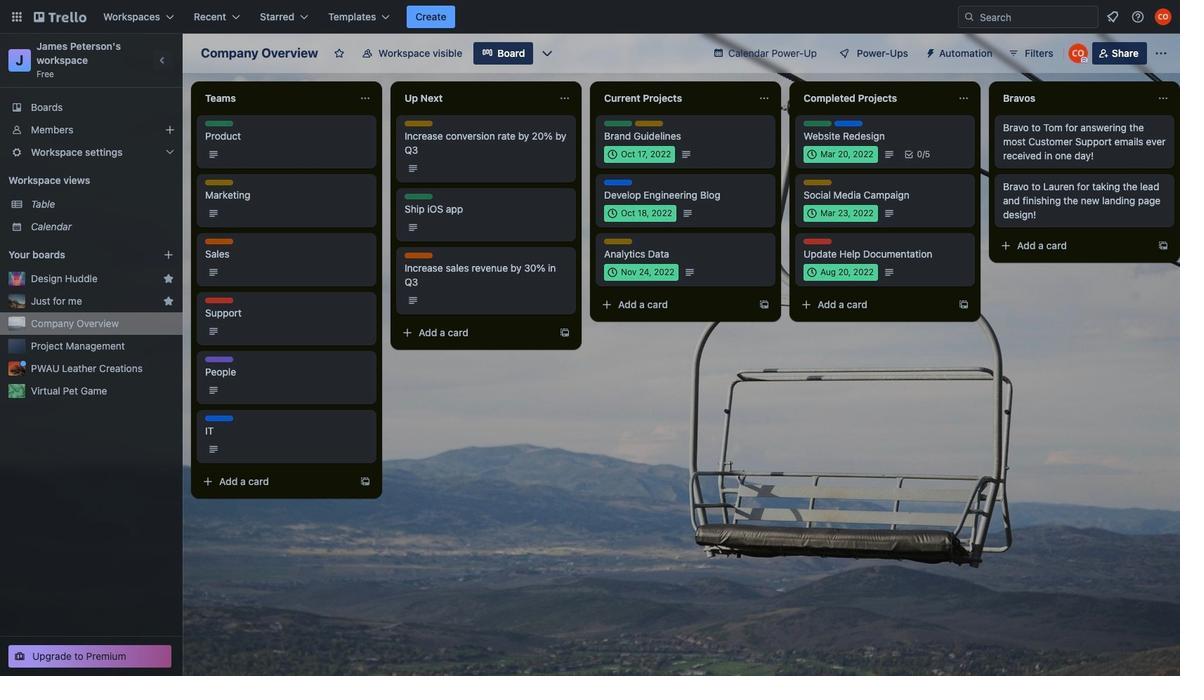 Task type: locate. For each thing, give the bounding box(es) containing it.
1 starred icon image from the top
[[163, 273, 174, 285]]

customize views image
[[540, 46, 555, 60]]

0 horizontal spatial color: red, title: "support" element
[[205, 298, 233, 303]]

0 vertical spatial color: blue, title: "it" element
[[835, 121, 863, 126]]

2 vertical spatial color: blue, title: "it" element
[[205, 416, 233, 422]]

color: blue, title: "it" element
[[835, 121, 863, 126], [604, 180, 632, 185], [205, 416, 233, 422]]

1 vertical spatial christina overa (christinaovera) image
[[1068, 44, 1088, 63]]

1 vertical spatial starred icon image
[[163, 296, 174, 307]]

1 vertical spatial color: blue, title: "it" element
[[604, 180, 632, 185]]

christina overa (christinaovera) image
[[1155, 8, 1172, 25], [1068, 44, 1088, 63]]

create from template… image
[[759, 299, 770, 311], [958, 299, 970, 311], [559, 327, 570, 339], [360, 476, 371, 488]]

2 starred icon image from the top
[[163, 296, 174, 307]]

christina overa (christinaovera) image down the search field
[[1068, 44, 1088, 63]]

Search field
[[975, 7, 1098, 27]]

0 vertical spatial christina overa (christinaovera) image
[[1155, 8, 1172, 25]]

1 horizontal spatial color: orange, title: "sales" element
[[405, 253, 433, 259]]

color: yellow, title: "marketing" element
[[405, 121, 433, 126], [635, 121, 663, 126], [205, 180, 233, 185], [804, 180, 832, 185], [604, 239, 632, 244]]

color: orange, title: "sales" element
[[205, 239, 233, 244], [405, 253, 433, 259]]

starred icon image
[[163, 273, 174, 285], [163, 296, 174, 307]]

this member is an admin of this board. image
[[1081, 57, 1087, 63]]

0 horizontal spatial color: blue, title: "it" element
[[205, 416, 233, 422]]

show menu image
[[1154, 46, 1168, 60]]

0 horizontal spatial christina overa (christinaovera) image
[[1068, 44, 1088, 63]]

0 vertical spatial starred icon image
[[163, 273, 174, 285]]

1 horizontal spatial color: blue, title: "it" element
[[604, 180, 632, 185]]

christina overa (christinaovera) image right open information menu image
[[1155, 8, 1172, 25]]

0 vertical spatial color: red, title: "support" element
[[804, 239, 832, 244]]

1 vertical spatial color: red, title: "support" element
[[205, 298, 233, 303]]

None checkbox
[[604, 146, 675, 163], [804, 205, 878, 222], [604, 146, 675, 163], [804, 205, 878, 222]]

1 horizontal spatial christina overa (christinaovera) image
[[1155, 8, 1172, 25]]

open information menu image
[[1131, 10, 1145, 24]]

0 horizontal spatial color: orange, title: "sales" element
[[205, 239, 233, 244]]

None checkbox
[[804, 146, 878, 163], [604, 205, 676, 222], [604, 264, 679, 281], [804, 264, 878, 281], [804, 146, 878, 163], [604, 205, 676, 222], [604, 264, 679, 281], [804, 264, 878, 281]]

color: red, title: "support" element
[[804, 239, 832, 244], [205, 298, 233, 303]]

1 horizontal spatial color: red, title: "support" element
[[804, 239, 832, 244]]

0 vertical spatial color: orange, title: "sales" element
[[205, 239, 233, 244]]

None text field
[[197, 87, 354, 110], [596, 87, 753, 110], [795, 87, 953, 110], [995, 87, 1152, 110], [197, 87, 354, 110], [596, 87, 753, 110], [795, 87, 953, 110], [995, 87, 1152, 110]]

add board image
[[163, 249, 174, 261]]

color: purple, title: "people" element
[[205, 357, 233, 363]]

0 notifications image
[[1104, 8, 1121, 25]]

None text field
[[396, 87, 554, 110]]

color: green, title: "product" element
[[205, 121, 233, 126], [604, 121, 632, 126], [804, 121, 832, 126], [405, 194, 433, 200]]



Task type: vqa. For each thing, say whether or not it's contained in the screenshot.
Add associated with Add Power-Ups
no



Task type: describe. For each thing, give the bounding box(es) containing it.
your boards with 6 items element
[[8, 247, 142, 263]]

Board name text field
[[194, 42, 325, 65]]

back to home image
[[34, 6, 86, 28]]

primary element
[[0, 0, 1180, 34]]

create from template… image
[[1158, 240, 1169, 252]]

star or unstar board image
[[334, 48, 345, 59]]

sm image
[[920, 42, 939, 62]]

workspace navigation collapse icon image
[[153, 51, 173, 70]]

search image
[[964, 11, 975, 22]]

2 horizontal spatial color: blue, title: "it" element
[[835, 121, 863, 126]]

1 vertical spatial color: orange, title: "sales" element
[[405, 253, 433, 259]]



